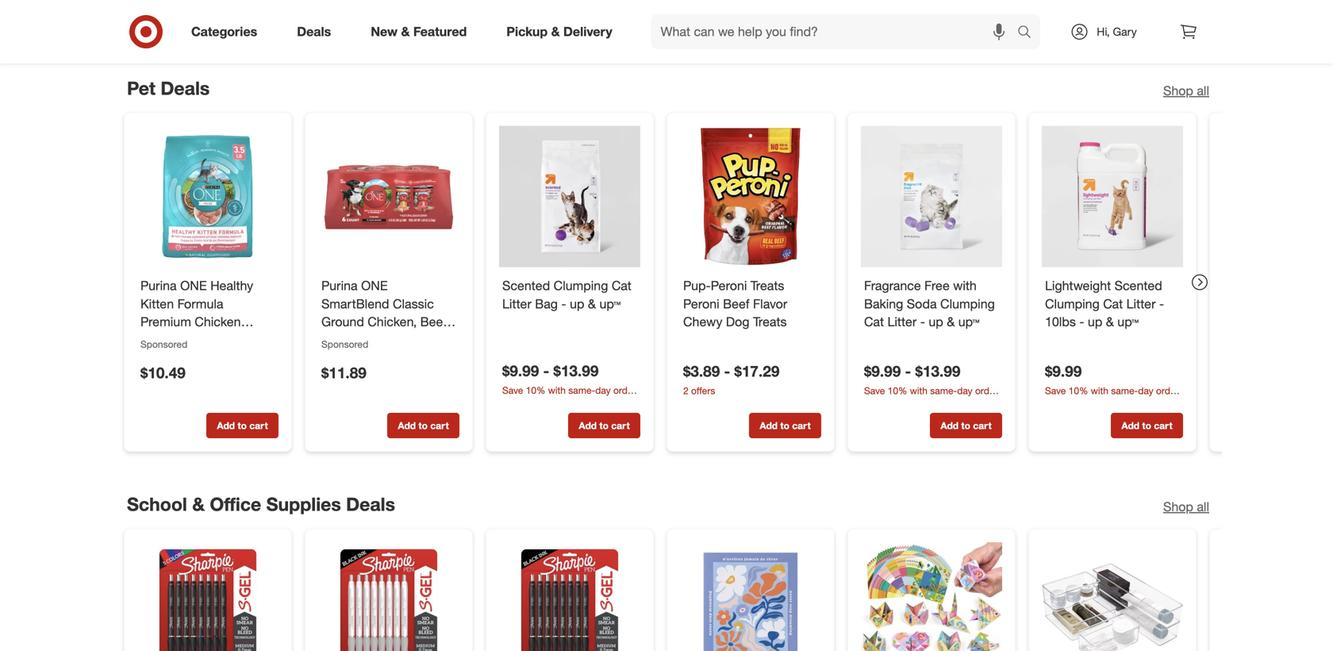 Task type: locate. For each thing, give the bounding box(es) containing it.
clumping down free
[[941, 296, 995, 312]]

dog up variety
[[428, 332, 451, 348]]

up right 10lbs
[[1089, 314, 1103, 330]]

2 horizontal spatial up™
[[1118, 314, 1139, 330]]

deals
[[297, 24, 331, 39], [161, 77, 210, 99], [346, 493, 395, 515]]

&
[[401, 24, 410, 39], [552, 24, 560, 39], [588, 296, 596, 312], [947, 314, 955, 330], [1107, 314, 1115, 330], [322, 332, 330, 348], [192, 493, 205, 515]]

1 horizontal spatial up
[[929, 314, 944, 330]]

flavor up 3.5lbs
[[141, 332, 175, 348]]

& right 'new'
[[401, 24, 410, 39]]

pup-peroni treats peroni beef flavor chewy dog treats image
[[680, 126, 822, 267], [680, 126, 822, 267]]

1 horizontal spatial 10%
[[888, 385, 908, 397]]

$13.99 down fragrance free with baking soda clumping cat litter - up & up™ link
[[916, 362, 961, 380]]

0 vertical spatial food
[[225, 332, 254, 348]]

shop for pet deals
[[1164, 83, 1194, 98]]

2 order from the left
[[976, 385, 999, 397]]

treats up $17.29
[[753, 314, 787, 330]]

shop all for school & office supplies deals
[[1164, 499, 1210, 515]]

- inside fragrance free with baking soda clumping cat litter - up & up™
[[921, 314, 926, 330]]

2 horizontal spatial clumping
[[1046, 296, 1100, 312]]

3 10% from the left
[[1069, 385, 1089, 397]]

$9.99
[[503, 362, 539, 380], [865, 362, 901, 380], [1046, 362, 1082, 380]]

up™ inside fragrance free with baking soda clumping cat litter - up & up™
[[959, 314, 980, 330]]

0 horizontal spatial $9.99 - $13.99 save 10% with same-day order services
[[503, 362, 636, 410]]

fragrance free with baking soda clumping cat litter - up & up™
[[865, 278, 995, 330]]

2 scented from the left
[[1115, 278, 1163, 293]]

1 vertical spatial deals
[[161, 77, 210, 99]]

featured
[[414, 24, 467, 39]]

fragrance free with baking soda clumping cat litter - up & up™ link
[[865, 277, 1000, 331]]

up inside fragrance free with baking soda clumping cat litter - up & up™
[[929, 314, 944, 330]]

flavor
[[753, 296, 788, 312], [141, 332, 175, 348]]

2 10% from the left
[[888, 385, 908, 397]]

2 horizontal spatial $9.99
[[1046, 362, 1082, 380]]

order
[[614, 384, 636, 396], [976, 385, 999, 397], [1157, 385, 1180, 397]]

purina one healthy kitten formula premium chicken flavor dry cat food - 3.5lbs link
[[141, 277, 276, 366]]

2 sponsored from the left
[[322, 338, 369, 350]]

save 10% with same-day order services button
[[503, 384, 641, 410], [865, 384, 1003, 410], [1046, 384, 1184, 410]]

scented inside lightweight scented clumping cat litter - 10lbs - up & up™
[[1115, 278, 1163, 293]]

1 all from the top
[[1198, 83, 1210, 98]]

0 horizontal spatial purina
[[141, 278, 177, 293]]

1 sponsored from the left
[[141, 338, 188, 350]]

3 save from the left
[[1046, 385, 1067, 397]]

1 horizontal spatial one
[[361, 278, 388, 293]]

2 day from the left
[[958, 385, 973, 397]]

sharpie gel pens s-gel 0.7mm black image
[[499, 542, 641, 651], [499, 542, 641, 651]]

purina
[[141, 278, 177, 293], [322, 278, 358, 293]]

add
[[760, 3, 778, 15], [941, 3, 959, 15], [217, 420, 235, 432], [398, 420, 416, 432], [579, 420, 597, 432], [760, 420, 778, 432], [941, 420, 959, 432], [1122, 420, 1140, 432]]

1 horizontal spatial flavor
[[753, 296, 788, 312]]

10% inside $9.99 save 10% with same-day order services
[[1069, 385, 1089, 397]]

0 horizontal spatial litter
[[503, 296, 532, 312]]

cat inside "purina one healthy kitten formula premium chicken flavor dry cat food - 3.5lbs"
[[202, 332, 222, 348]]

purina up kitten
[[141, 278, 177, 293]]

purina one healthy kitten formula premium chicken flavor dry cat food - 3.5lbs
[[141, 278, 263, 366]]

fragrance free with baking soda clumping cat litter - up & up™ image
[[861, 126, 1003, 267], [861, 126, 1003, 267]]

0 horizontal spatial order
[[614, 384, 636, 396]]

clumping up bag
[[554, 278, 609, 293]]

add for lightweight scented clumping cat litter - 10lbs - up & up™
[[1122, 420, 1140, 432]]

1 horizontal spatial dog
[[726, 314, 750, 330]]

save for fragrance free with baking soda clumping cat litter - up & up™
[[865, 385, 886, 397]]

baking
[[865, 296, 904, 312]]

kitten
[[141, 296, 174, 312]]

$9.99 - $13.99 save 10% with same-day order services for &
[[503, 362, 636, 410]]

dry
[[178, 332, 198, 348]]

add for pup-peroni treats peroni beef flavor chewy dog treats
[[760, 420, 778, 432]]

2 all from the top
[[1198, 499, 1210, 515]]

cart for lightweight scented clumping cat litter - 10lbs - up & up™
[[1155, 420, 1173, 432]]

fun little toys valentine's day origami, 48 pcs image
[[861, 542, 1003, 651], [861, 542, 1003, 651]]

10%
[[526, 384, 546, 396], [888, 385, 908, 397], [1069, 385, 1089, 397]]

cat down chicken
[[202, 332, 222, 348]]

add for fragrance free with baking soda clumping cat litter - up & up™
[[941, 420, 959, 432]]

- inside "scented clumping cat litter bag - up & up™"
[[562, 296, 567, 312]]

shop all
[[1164, 83, 1210, 98], [1164, 499, 1210, 515]]

0 horizontal spatial services
[[503, 398, 538, 410]]

cat down the 'lightweight'
[[1104, 296, 1124, 312]]

2 horizontal spatial deals
[[346, 493, 395, 515]]

add to cart button for purina one smartblend classic ground chicken, beef & rice entrée wet dog food - 13oz/6ct variety pack
[[387, 413, 460, 438]]

purina up smartblend
[[322, 278, 358, 293]]

pickup & delivery link
[[493, 14, 633, 49]]

0 horizontal spatial beef
[[421, 314, 447, 330]]

rice
[[333, 332, 358, 348]]

purina for $10.49
[[141, 278, 177, 293]]

formula
[[178, 296, 223, 312]]

office
[[210, 493, 261, 515]]

2 save from the left
[[865, 385, 886, 397]]

one up formula at the top of page
[[180, 278, 207, 293]]

one up smartblend
[[361, 278, 388, 293]]

cat left pup- at the right of page
[[612, 278, 632, 293]]

1 services from the left
[[503, 398, 538, 410]]

scented clumping cat litter bag - up & up™ image
[[499, 126, 641, 267], [499, 126, 641, 267]]

food
[[225, 332, 254, 348], [322, 351, 351, 366]]

up right bag
[[570, 296, 585, 312]]

treats
[[751, 278, 785, 293], [753, 314, 787, 330]]

0 horizontal spatial save
[[503, 384, 524, 396]]

1 scented from the left
[[503, 278, 550, 293]]

2 one from the left
[[361, 278, 388, 293]]

3 order from the left
[[1157, 385, 1180, 397]]

litter
[[503, 296, 532, 312], [1127, 296, 1156, 312], [888, 314, 917, 330]]

1 vertical spatial beef
[[421, 314, 447, 330]]

1 vertical spatial dog
[[428, 332, 451, 348]]

same-
[[569, 384, 596, 396], [931, 385, 958, 397], [1112, 385, 1139, 397]]

purina inside purina one smartblend classic ground chicken, beef & rice entrée wet dog food - 13oz/6ct variety pack
[[322, 278, 358, 293]]

0 horizontal spatial same-
[[569, 384, 596, 396]]

cart for pup-peroni treats peroni beef flavor chewy dog treats
[[793, 420, 811, 432]]

3 save 10% with same-day order services button from the left
[[1046, 384, 1184, 410]]

up™ inside lightweight scented clumping cat litter - 10lbs - up & up™
[[1118, 314, 1139, 330]]

& right bag
[[588, 296, 596, 312]]

day inside $9.99 save 10% with same-day order services
[[1139, 385, 1154, 397]]

gary
[[1114, 25, 1138, 39]]

up
[[570, 296, 585, 312], [929, 314, 944, 330], [1089, 314, 1103, 330]]

cat inside "scented clumping cat litter bag - up & up™"
[[612, 278, 632, 293]]

1 day from the left
[[596, 384, 611, 396]]

2 same- from the left
[[931, 385, 958, 397]]

1 10% from the left
[[526, 384, 546, 396]]

sponsored down the ground
[[322, 338, 369, 350]]

same- for up™
[[569, 384, 596, 396]]

& inside purina one smartblend classic ground chicken, beef & rice entrée wet dog food - 13oz/6ct variety pack
[[322, 332, 330, 348]]

$10.49
[[141, 364, 186, 382]]

3 same- from the left
[[1112, 385, 1139, 397]]

$9.99 down 10lbs
[[1046, 362, 1082, 380]]

beef inside pup-peroni treats peroni beef flavor chewy dog treats
[[723, 296, 750, 312]]

1 order from the left
[[614, 384, 636, 396]]

day for up™
[[596, 384, 611, 396]]

2 vertical spatial deals
[[346, 493, 395, 515]]

food up pack
[[322, 351, 351, 366]]

offers
[[692, 385, 716, 397]]

all for school & office supplies deals
[[1198, 499, 1210, 515]]

scented right the 'lightweight'
[[1115, 278, 1163, 293]]

2 horizontal spatial 10%
[[1069, 385, 1089, 397]]

cat down baking
[[865, 314, 885, 330]]

day
[[596, 384, 611, 396], [958, 385, 973, 397], [1139, 385, 1154, 397]]

0 horizontal spatial one
[[180, 278, 207, 293]]

1 horizontal spatial sponsored
[[322, 338, 369, 350]]

1 horizontal spatial up™
[[959, 314, 980, 330]]

1 horizontal spatial beef
[[723, 296, 750, 312]]

2 horizontal spatial services
[[1046, 399, 1081, 410]]

1 horizontal spatial save
[[865, 385, 886, 397]]

clumping inside lightweight scented clumping cat litter - 10lbs - up & up™
[[1046, 296, 1100, 312]]

with
[[954, 278, 977, 293], [548, 384, 566, 396], [910, 385, 928, 397], [1092, 385, 1109, 397]]

1 vertical spatial flavor
[[141, 332, 175, 348]]

greenroom blank journal 7"x9" softcover graphic flowers periwinkle blue image
[[680, 542, 822, 651], [680, 542, 822, 651]]

deals right "supplies"
[[346, 493, 395, 515]]

add to cart for pup-peroni treats peroni beef flavor chewy dog treats
[[760, 420, 811, 432]]

1 save 10% with same-day order services button from the left
[[503, 384, 641, 410]]

1 shop all from the top
[[1164, 83, 1210, 98]]

0 vertical spatial all
[[1198, 83, 1210, 98]]

1 horizontal spatial $9.99 - $13.99 save 10% with same-day order services
[[865, 362, 999, 410]]

beef up $17.29
[[723, 296, 750, 312]]

1 vertical spatial shop all
[[1164, 499, 1210, 515]]

with inside fragrance free with baking soda clumping cat litter - up & up™
[[954, 278, 977, 293]]

1 horizontal spatial food
[[322, 351, 351, 366]]

save
[[503, 384, 524, 396], [865, 385, 886, 397], [1046, 385, 1067, 397]]

1 vertical spatial treats
[[753, 314, 787, 330]]

& right pickup
[[552, 24, 560, 39]]

$9.99 down bag
[[503, 362, 539, 380]]

hi,
[[1098, 25, 1110, 39]]

variety
[[416, 351, 454, 366]]

shop all link for school & office supplies deals
[[1164, 498, 1210, 516]]

$17.29
[[735, 362, 780, 380]]

bag
[[535, 296, 558, 312]]

& down the 'lightweight'
[[1107, 314, 1115, 330]]

one inside purina one smartblend classic ground chicken, beef & rice entrée wet dog food - 13oz/6ct variety pack
[[361, 278, 388, 293]]

purina one smartblend classic ground chicken, beef & rice entrée wet dog food - 13oz/6ct variety pack image
[[318, 126, 460, 267], [318, 126, 460, 267]]

sharpie s-gel 8pk gel pens 0.7mm medium tip multicolored image
[[137, 542, 279, 651], [137, 542, 279, 651]]

& left the office
[[192, 493, 205, 515]]

food down chicken
[[225, 332, 254, 348]]

2 horizontal spatial save
[[1046, 385, 1067, 397]]

shop
[[1164, 83, 1194, 98], [1164, 499, 1194, 515]]

0 vertical spatial deals
[[297, 24, 331, 39]]

scented
[[503, 278, 550, 293], [1115, 278, 1163, 293]]

sponsored up 3.5lbs
[[141, 338, 188, 350]]

sponsored
[[141, 338, 188, 350], [322, 338, 369, 350]]

3 day from the left
[[1139, 385, 1154, 397]]

1 same- from the left
[[569, 384, 596, 396]]

add to cart for lightweight scented clumping cat litter - 10lbs - up & up™
[[1122, 420, 1173, 432]]

one
[[180, 278, 207, 293], [361, 278, 388, 293]]

add to cart for purina one healthy kitten formula premium chicken flavor dry cat food - 3.5lbs
[[217, 420, 268, 432]]

1 vertical spatial shop
[[1164, 499, 1194, 515]]

0 vertical spatial shop all link
[[1164, 82, 1210, 100]]

beef down classic
[[421, 314, 447, 330]]

0 vertical spatial shop
[[1164, 83, 1194, 98]]

deals right pet
[[161, 77, 210, 99]]

dog
[[726, 314, 750, 330], [428, 332, 451, 348]]

$13.99
[[554, 362, 599, 380], [916, 362, 961, 380]]

one for $10.49
[[180, 278, 207, 293]]

add to cart button
[[750, 0, 822, 22], [931, 0, 1003, 22], [206, 413, 279, 438], [387, 413, 460, 438], [569, 413, 641, 438], [750, 413, 822, 438], [931, 413, 1003, 438], [1112, 413, 1184, 438]]

2 shop all from the top
[[1164, 499, 1210, 515]]

food inside purina one smartblend classic ground chicken, beef & rice entrée wet dog food - 13oz/6ct variety pack
[[322, 351, 351, 366]]

$9.99 - $13.99 save 10% with same-day order services
[[503, 362, 636, 410], [865, 362, 999, 410]]

scented clumping cat litter bag - up & up™ link
[[503, 277, 638, 313]]

add to cart for purina one smartblend classic ground chicken, beef & rice entrée wet dog food - 13oz/6ct variety pack
[[398, 420, 449, 432]]

2 services from the left
[[865, 399, 900, 410]]

0 horizontal spatial up™
[[600, 296, 621, 312]]

0 horizontal spatial save 10% with same-day order services button
[[503, 384, 641, 410]]

1 horizontal spatial same-
[[931, 385, 958, 397]]

1 horizontal spatial clumping
[[941, 296, 995, 312]]

0 vertical spatial dog
[[726, 314, 750, 330]]

services
[[503, 398, 538, 410], [865, 399, 900, 410], [1046, 399, 1081, 410]]

1 vertical spatial food
[[322, 351, 351, 366]]

lightweight
[[1046, 278, 1112, 293]]

premium
[[141, 314, 191, 330]]

same- for -
[[931, 385, 958, 397]]

2 horizontal spatial up
[[1089, 314, 1103, 330]]

-
[[562, 296, 567, 312], [1160, 296, 1165, 312], [921, 314, 926, 330], [1080, 314, 1085, 330], [258, 332, 263, 348], [354, 351, 359, 366], [544, 362, 550, 380], [725, 362, 731, 380], [906, 362, 912, 380]]

3 services from the left
[[1046, 399, 1081, 410]]

1 horizontal spatial day
[[958, 385, 973, 397]]

school
[[127, 493, 187, 515]]

1 horizontal spatial purina
[[322, 278, 358, 293]]

1 horizontal spatial $9.99
[[865, 362, 901, 380]]

services for fragrance free with baking soda clumping cat litter - up & up™
[[865, 399, 900, 410]]

1 vertical spatial all
[[1198, 499, 1210, 515]]

sorbus clear drawer organizer 5-piece set, multi-purpose bins for makeup, desk office supplies, vanity, bathroom, kitchen organization, and more image
[[1043, 542, 1184, 651], [1043, 542, 1184, 651]]

1 horizontal spatial services
[[865, 399, 900, 410]]

treats right pup- at the right of page
[[751, 278, 785, 293]]

all
[[1198, 83, 1210, 98], [1198, 499, 1210, 515]]

0 vertical spatial flavor
[[753, 296, 788, 312]]

litter inside "scented clumping cat litter bag - up & up™"
[[503, 296, 532, 312]]

0 horizontal spatial dog
[[428, 332, 451, 348]]

cat inside fragrance free with baking soda clumping cat litter - up & up™
[[865, 314, 885, 330]]

cart for fragrance free with baking soda clumping cat litter - up & up™
[[974, 420, 992, 432]]

0 vertical spatial beef
[[723, 296, 750, 312]]

2 purina from the left
[[322, 278, 358, 293]]

0 vertical spatial shop all
[[1164, 83, 1210, 98]]

& inside "scented clumping cat litter bag - up & up™"
[[588, 296, 596, 312]]

1 shop from the top
[[1164, 83, 1194, 98]]

1 purina from the left
[[141, 278, 177, 293]]

1 horizontal spatial $13.99
[[916, 362, 961, 380]]

order for fragrance free with baking soda clumping cat litter - up & up™
[[976, 385, 999, 397]]

cat inside lightweight scented clumping cat litter - 10lbs - up & up™
[[1104, 296, 1124, 312]]

save 10% with same-day order services button for -
[[865, 384, 1003, 410]]

order for scented clumping cat litter bag - up & up™
[[614, 384, 636, 396]]

0 horizontal spatial 10%
[[526, 384, 546, 396]]

dog right the chewy
[[726, 314, 750, 330]]

shop all for pet deals
[[1164, 83, 1210, 98]]

1 one from the left
[[180, 278, 207, 293]]

0 horizontal spatial clumping
[[554, 278, 609, 293]]

cart
[[793, 3, 811, 15], [974, 3, 992, 15], [250, 420, 268, 432], [431, 420, 449, 432], [612, 420, 630, 432], [793, 420, 811, 432], [974, 420, 992, 432], [1155, 420, 1173, 432]]

purina for $11.89
[[322, 278, 358, 293]]

0 horizontal spatial $13.99
[[554, 362, 599, 380]]

beef inside purina one smartblend classic ground chicken, beef & rice entrée wet dog food - 13oz/6ct variety pack
[[421, 314, 447, 330]]

$9.99 down baking
[[865, 362, 901, 380]]

flavor up $17.29
[[753, 296, 788, 312]]

& down free
[[947, 314, 955, 330]]

2 horizontal spatial day
[[1139, 385, 1154, 397]]

2 horizontal spatial same-
[[1112, 385, 1139, 397]]

1 horizontal spatial litter
[[888, 314, 917, 330]]

purina one smartblend classic ground chicken, beef & rice entrée wet dog food - 13oz/6ct variety pack
[[322, 278, 454, 384]]

1 horizontal spatial scented
[[1115, 278, 1163, 293]]

up™
[[600, 296, 621, 312], [959, 314, 980, 330], [1118, 314, 1139, 330]]

day for -
[[958, 385, 973, 397]]

1 horizontal spatial save 10% with same-day order services button
[[865, 384, 1003, 410]]

2 shop from the top
[[1164, 499, 1194, 515]]

to for purina one smartblend classic ground chicken, beef & rice entrée wet dog food - 13oz/6ct variety pack
[[419, 420, 428, 432]]

scented up bag
[[503, 278, 550, 293]]

1 save from the left
[[503, 384, 524, 396]]

one inside "purina one healthy kitten formula premium chicken flavor dry cat food - 3.5lbs"
[[180, 278, 207, 293]]

clumping down the 'lightweight'
[[1046, 296, 1100, 312]]

2 shop all link from the top
[[1164, 498, 1210, 516]]

$13.99 down bag
[[554, 362, 599, 380]]

$9.99 inside $9.99 save 10% with same-day order services
[[1046, 362, 1082, 380]]

2 horizontal spatial order
[[1157, 385, 1180, 397]]

entrée
[[362, 332, 399, 348]]

sharpie 8ct s-gel pens fashion white 0.7mm black ink image
[[318, 542, 460, 651], [318, 542, 460, 651]]

shop all link
[[1164, 82, 1210, 100], [1164, 498, 1210, 516]]

$13.99 for litter
[[916, 362, 961, 380]]

0 horizontal spatial flavor
[[141, 332, 175, 348]]

add to cart
[[760, 3, 811, 15], [941, 3, 992, 15], [217, 420, 268, 432], [398, 420, 449, 432], [579, 420, 630, 432], [760, 420, 811, 432], [941, 420, 992, 432], [1122, 420, 1173, 432]]

0 horizontal spatial up
[[570, 296, 585, 312]]

up down soda
[[929, 314, 944, 330]]

& left rice
[[322, 332, 330, 348]]

peroni
[[711, 278, 747, 293], [684, 296, 720, 312]]

0 horizontal spatial day
[[596, 384, 611, 396]]

0 horizontal spatial scented
[[503, 278, 550, 293]]

cat
[[612, 278, 632, 293], [1104, 296, 1124, 312], [865, 314, 885, 330], [202, 332, 222, 348]]

add to cart button for scented clumping cat litter bag - up & up™
[[569, 413, 641, 438]]

1 horizontal spatial order
[[976, 385, 999, 397]]

lightweight scented clumping cat litter - 10lbs - up & up™ image
[[1043, 126, 1184, 267], [1043, 126, 1184, 267]]

save 10% with same-day order services button for up
[[1046, 384, 1184, 410]]

1 shop all link from the top
[[1164, 82, 1210, 100]]

0 horizontal spatial $9.99
[[503, 362, 539, 380]]

purina one healthy kitten formula premium chicken flavor dry cat food - 3.5lbs image
[[137, 126, 279, 267], [137, 126, 279, 267]]

food inside "purina one healthy kitten formula premium chicken flavor dry cat food - 3.5lbs"
[[225, 332, 254, 348]]

2 horizontal spatial save 10% with same-day order services button
[[1046, 384, 1184, 410]]

deals left 'new'
[[297, 24, 331, 39]]

purina inside "purina one healthy kitten formula premium chicken flavor dry cat food - 3.5lbs"
[[141, 278, 177, 293]]

0 horizontal spatial sponsored
[[141, 338, 188, 350]]

2 save 10% with same-day order services button from the left
[[865, 384, 1003, 410]]

0 horizontal spatial food
[[225, 332, 254, 348]]

2 horizontal spatial litter
[[1127, 296, 1156, 312]]

1 vertical spatial shop all link
[[1164, 498, 1210, 516]]



Task type: describe. For each thing, give the bounding box(es) containing it.
new
[[371, 24, 398, 39]]

with inside $9.99 save 10% with same-day order services
[[1092, 385, 1109, 397]]

to for purina one healthy kitten formula premium chicken flavor dry cat food - 3.5lbs
[[238, 420, 247, 432]]

litter inside fragrance free with baking soda clumping cat litter - up & up™
[[888, 314, 917, 330]]

dog inside purina one smartblend classic ground chicken, beef & rice entrée wet dog food - 13oz/6ct variety pack
[[428, 332, 451, 348]]

ground
[[322, 314, 364, 330]]

$9.99 - $13.99 save 10% with same-day order services for litter
[[865, 362, 999, 410]]

$3.89
[[684, 362, 720, 380]]

free
[[925, 278, 950, 293]]

$9.99 for fragrance free with baking soda clumping cat litter - up & up™
[[865, 362, 901, 380]]

add to cart button for lightweight scented clumping cat litter - 10lbs - up & up™
[[1112, 413, 1184, 438]]

up™ inside "scented clumping cat litter bag - up & up™"
[[600, 296, 621, 312]]

save inside $9.99 save 10% with same-day order services
[[1046, 385, 1067, 397]]

wet
[[403, 332, 424, 348]]

pack
[[322, 369, 350, 384]]

What can we help you find? suggestions appear below search field
[[652, 14, 1022, 49]]

pickup
[[507, 24, 548, 39]]

to for lightweight scented clumping cat litter - 10lbs - up & up™
[[1143, 420, 1152, 432]]

pet
[[127, 77, 156, 99]]

same- inside $9.99 save 10% with same-day order services
[[1112, 385, 1139, 397]]

services for scented clumping cat litter bag - up & up™
[[503, 398, 538, 410]]

$9.99 save 10% with same-day order services
[[1046, 362, 1180, 410]]

litter inside lightweight scented clumping cat litter - 10lbs - up & up™
[[1127, 296, 1156, 312]]

add for scented clumping cat litter bag - up & up™
[[579, 420, 597, 432]]

$3.89 - $17.29 2 offers
[[684, 362, 780, 397]]

cart for purina one healthy kitten formula premium chicken flavor dry cat food - 3.5lbs
[[250, 420, 268, 432]]

- inside purina one smartblend classic ground chicken, beef & rice entrée wet dog food - 13oz/6ct variety pack
[[354, 351, 359, 366]]

add for purina one smartblend classic ground chicken, beef & rice entrée wet dog food - 13oz/6ct variety pack
[[398, 420, 416, 432]]

2
[[684, 385, 689, 397]]

pup-peroni treats peroni beef flavor chewy dog treats
[[684, 278, 788, 330]]

search
[[1011, 25, 1049, 41]]

all for pet deals
[[1198, 83, 1210, 98]]

delivery
[[564, 24, 613, 39]]

sponsored for $11.89
[[322, 338, 369, 350]]

shop all link for pet deals
[[1164, 82, 1210, 100]]

school & office supplies deals
[[127, 493, 395, 515]]

cart for purina one smartblend classic ground chicken, beef & rice entrée wet dog food - 13oz/6ct variety pack
[[431, 420, 449, 432]]

3.5lbs
[[141, 351, 175, 366]]

0 vertical spatial peroni
[[711, 278, 747, 293]]

one for $11.89
[[361, 278, 388, 293]]

1 vertical spatial peroni
[[684, 296, 720, 312]]

add to cart for fragrance free with baking soda clumping cat litter - up & up™
[[941, 420, 992, 432]]

pup-
[[684, 278, 711, 293]]

add to cart button for pup-peroni treats peroni beef flavor chewy dog treats
[[750, 413, 822, 438]]

to for scented clumping cat litter bag - up & up™
[[600, 420, 609, 432]]

1 horizontal spatial deals
[[297, 24, 331, 39]]

$9.99 for lightweight scented clumping cat litter - 10lbs - up & up™
[[1046, 362, 1082, 380]]

purina one smartblend classic ground chicken, beef & rice entrée wet dog food - 13oz/6ct variety pack link
[[322, 277, 457, 384]]

pickup & delivery
[[507, 24, 613, 39]]

pup-peroni treats peroni beef flavor chewy dog treats link
[[684, 277, 819, 331]]

cart for scented clumping cat litter bag - up & up™
[[612, 420, 630, 432]]

categories link
[[178, 14, 277, 49]]

up inside lightweight scented clumping cat litter - 10lbs - up & up™
[[1089, 314, 1103, 330]]

add to cart for scented clumping cat litter bag - up & up™
[[579, 420, 630, 432]]

to for fragrance free with baking soda clumping cat litter - up & up™
[[962, 420, 971, 432]]

flavor inside pup-peroni treats peroni beef flavor chewy dog treats
[[753, 296, 788, 312]]

to for pup-peroni treats peroni beef flavor chewy dog treats
[[781, 420, 790, 432]]

soda
[[907, 296, 937, 312]]

- inside $3.89 - $17.29 2 offers
[[725, 362, 731, 380]]

scented clumping cat litter bag - up & up™
[[503, 278, 632, 312]]

shop for school & office supplies deals
[[1164, 499, 1194, 515]]

13oz/6ct
[[363, 351, 412, 366]]

up inside "scented clumping cat litter bag - up & up™"
[[570, 296, 585, 312]]

clumping inside "scented clumping cat litter bag - up & up™"
[[554, 278, 609, 293]]

10% for cat
[[888, 385, 908, 397]]

$13.99 for &
[[554, 362, 599, 380]]

hi, gary
[[1098, 25, 1138, 39]]

save 10% with same-day order services button for up™
[[503, 384, 641, 410]]

10% for up
[[526, 384, 546, 396]]

flavor inside "purina one healthy kitten formula premium chicken flavor dry cat food - 3.5lbs"
[[141, 332, 175, 348]]

- inside "purina one healthy kitten formula premium chicken flavor dry cat food - 3.5lbs"
[[258, 332, 263, 348]]

dog inside pup-peroni treats peroni beef flavor chewy dog treats
[[726, 314, 750, 330]]

add to cart button for purina one healthy kitten formula premium chicken flavor dry cat food - 3.5lbs
[[206, 413, 279, 438]]

categories
[[191, 24, 257, 39]]

fragrance
[[865, 278, 922, 293]]

add for purina one healthy kitten formula premium chicken flavor dry cat food - 3.5lbs
[[217, 420, 235, 432]]

& inside lightweight scented clumping cat litter - 10lbs - up & up™
[[1107, 314, 1115, 330]]

chicken,
[[368, 314, 417, 330]]

lightweight scented clumping cat litter - 10lbs - up & up™ link
[[1046, 277, 1181, 331]]

healthy
[[210, 278, 253, 293]]

clumping inside fragrance free with baking soda clumping cat litter - up & up™
[[941, 296, 995, 312]]

classic
[[393, 296, 434, 312]]

chicken
[[195, 314, 241, 330]]

add to cart button for fragrance free with baking soda clumping cat litter - up & up™
[[931, 413, 1003, 438]]

& inside fragrance free with baking soda clumping cat litter - up & up™
[[947, 314, 955, 330]]

$9.99 for scented clumping cat litter bag - up & up™
[[503, 362, 539, 380]]

0 vertical spatial treats
[[751, 278, 785, 293]]

smartblend
[[322, 296, 389, 312]]

search button
[[1011, 14, 1049, 52]]

scented inside "scented clumping cat litter bag - up & up™"
[[503, 278, 550, 293]]

order inside $9.99 save 10% with same-day order services
[[1157, 385, 1180, 397]]

sponsored for $10.49
[[141, 338, 188, 350]]

new & featured link
[[357, 14, 487, 49]]

save for scented clumping cat litter bag - up & up™
[[503, 384, 524, 396]]

chewy
[[684, 314, 723, 330]]

supplies
[[266, 493, 341, 515]]

deals link
[[284, 14, 351, 49]]

services inside $9.99 save 10% with same-day order services
[[1046, 399, 1081, 410]]

pet deals
[[127, 77, 210, 99]]

new & featured
[[371, 24, 467, 39]]

lightweight scented clumping cat litter - 10lbs - up & up™
[[1046, 278, 1165, 330]]

$11.89
[[322, 364, 367, 382]]

0 horizontal spatial deals
[[161, 77, 210, 99]]

10lbs
[[1046, 314, 1077, 330]]



Task type: vqa. For each thing, say whether or not it's contained in the screenshot.
Food inside PURINA ONE SMARTBLEND CLASSIC GROUND CHICKEN, BEEF & RICE ENTRÉE WET DOG FOOD - 13OZ/6CT VARIETY PACK
yes



